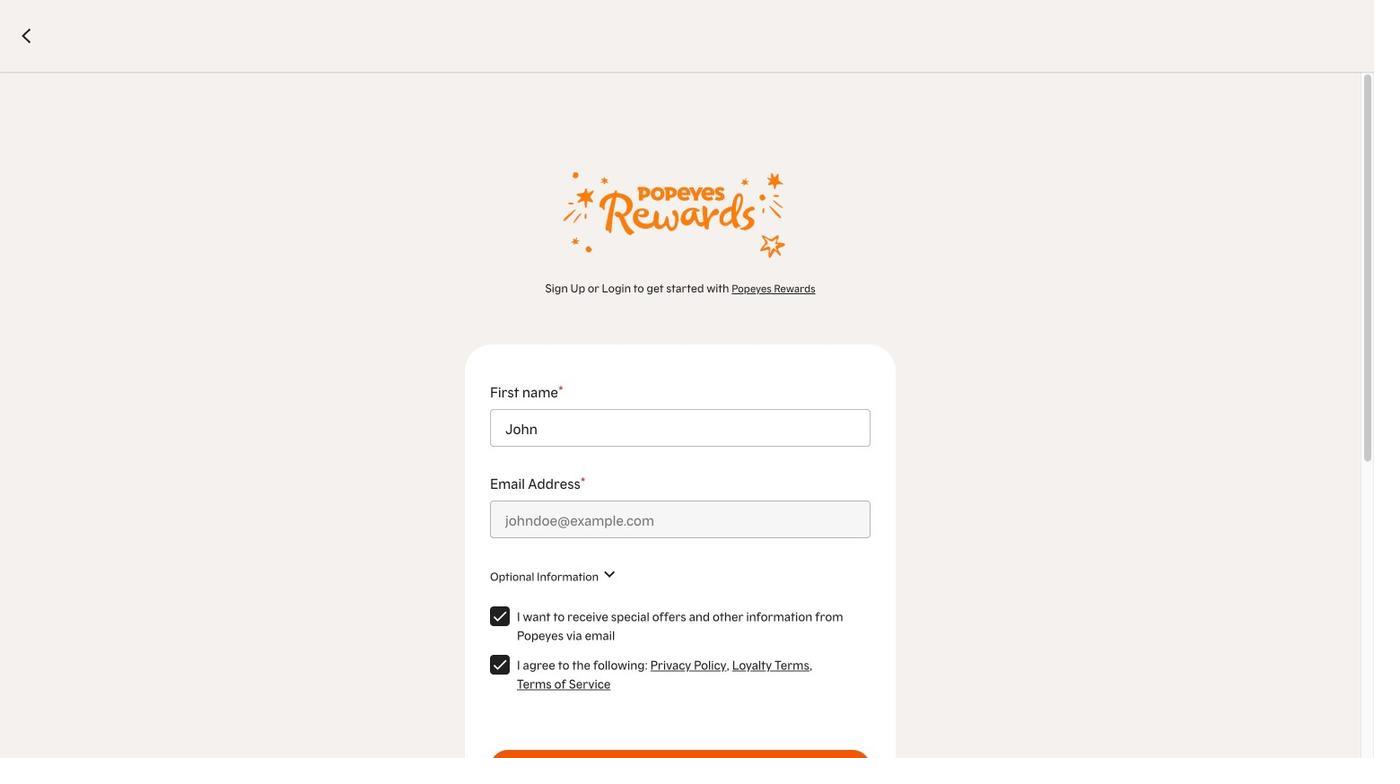 Task type: locate. For each thing, give the bounding box(es) containing it.
back image
[[18, 27, 36, 45], [22, 28, 31, 43]]



Task type: describe. For each thing, give the bounding box(es) containing it.
Name text field
[[490, 409, 871, 447]]

Email email field
[[490, 501, 871, 539]]



